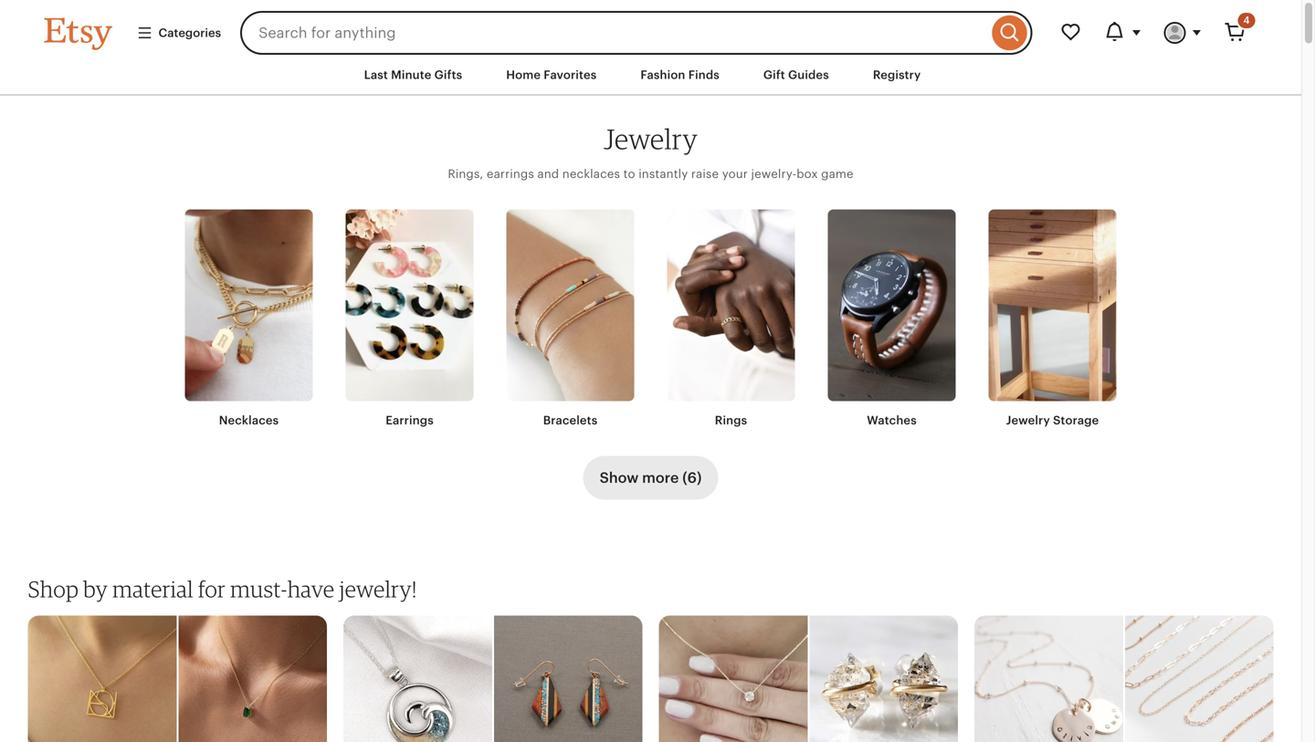 Task type: locate. For each thing, give the bounding box(es) containing it.
last minute gifts
[[364, 68, 462, 82]]

1 horizontal spatial jewelry
[[1006, 414, 1050, 428]]

favorites
[[544, 68, 597, 82]]

guides
[[788, 68, 829, 82]]

0 horizontal spatial jewelry
[[604, 122, 698, 156]]

menu bar
[[11, 55, 1290, 96]]

Search for anything text field
[[240, 11, 988, 55]]

jewelry left storage
[[1006, 414, 1050, 428]]

necklaces link
[[185, 210, 313, 429]]

0 vertical spatial jewelry
[[604, 122, 698, 156]]

earrings link
[[346, 210, 474, 429]]

minute
[[391, 68, 432, 82]]

1 vertical spatial jewelry
[[1006, 414, 1050, 428]]

rings
[[715, 414, 747, 428]]

raise
[[691, 167, 719, 181]]

None search field
[[240, 11, 1033, 55]]

registry link
[[859, 58, 935, 92]]

finds
[[689, 68, 720, 82]]

box
[[797, 167, 818, 181]]

have
[[288, 576, 335, 603]]

to
[[624, 167, 635, 181]]

watches
[[867, 414, 917, 428]]

14k solid gold rectangle emerald necklace, minimalist necklace, emerald necklace, may birthstone necklace, christmas gift jewelry image
[[178, 616, 328, 743]]

show
[[600, 470, 639, 487]]

4
[[1244, 15, 1250, 26]]

your
[[722, 167, 748, 181]]

and
[[538, 167, 559, 181]]

wave necklace, hawaiian jewelry, beach gifts, beach jewelry, custom sand jewelry, 925 sterling silver, bahamas sand image
[[343, 616, 492, 743]]

recycled copper and turquoise teardrop made from reclaimed wood, rose gold ear wires hypoallergenic. image
[[494, 616, 644, 743]]

jewelry
[[604, 122, 698, 156], [1006, 414, 1050, 428]]

fashion finds link
[[627, 58, 733, 92]]

rings, earrings and necklaces to instantly raise your jewelry-box game
[[448, 167, 854, 181]]

for
[[198, 576, 226, 603]]

game
[[821, 167, 854, 181]]

personalized rose gold necklace | rosegold name charms | pink gold nameplate pendants | delicate jewelry | gifts for mom | goldfilled image
[[974, 616, 1123, 743]]

by
[[83, 576, 108, 603]]

categories
[[159, 26, 221, 40]]

jewelry up rings, earrings and necklaces to instantly raise your jewelry-box game
[[604, 122, 698, 156]]

shop
[[28, 576, 79, 603]]

(6)
[[683, 470, 702, 487]]

watches link
[[828, 210, 956, 429]]



Task type: describe. For each thing, give the bounding box(es) containing it.
gift guides link
[[750, 58, 843, 92]]

fashion finds
[[641, 68, 720, 82]]

instantly
[[639, 167, 688, 181]]

necklaces
[[219, 414, 279, 428]]

jewelry!
[[339, 576, 417, 603]]

jewelry storage link
[[989, 210, 1117, 429]]

home favorites
[[506, 68, 597, 82]]

material
[[113, 576, 193, 603]]

attached diamond on chain, 14kt gold diamond necklace, diamond solitaire necklace, bridesmaid necklace image
[[658, 616, 808, 743]]

storage
[[1053, 414, 1099, 428]]

more
[[642, 470, 679, 487]]

home
[[506, 68, 541, 82]]

last
[[364, 68, 388, 82]]

earrings
[[487, 167, 534, 181]]

none search field inside categories banner
[[240, 11, 1033, 55]]

earrings
[[386, 414, 434, 428]]

home favorites link
[[493, 58, 611, 92]]

categories button
[[123, 16, 235, 49]]

gift guides
[[764, 68, 829, 82]]

personalized handmade women gold name necklace,  minimalist christmas gift for her,  personalized gift for women who has everything image
[[27, 616, 177, 743]]

show more (6)
[[600, 470, 702, 487]]

bracelets
[[543, 414, 598, 428]]

jewelry storage
[[1006, 414, 1099, 428]]

jewelry for jewelry storage
[[1006, 414, 1050, 428]]

registry
[[873, 68, 921, 82]]

fashion
[[641, 68, 686, 82]]

shop by material for must-have jewelry!
[[28, 576, 417, 603]]

herkimer diamond earrings, herkimer earrings, raw stud earrings raw stone earrings, crystal earrings, raw diamond earrings, april birthstone image
[[810, 616, 959, 743]]

show more (6) button
[[583, 456, 718, 500]]

last minute gifts link
[[350, 58, 476, 92]]

rings link
[[667, 210, 795, 429]]

gifts
[[435, 68, 462, 82]]

gift
[[764, 68, 785, 82]]

4 link
[[1214, 11, 1258, 55]]

rings,
[[448, 167, 484, 181]]

menu bar containing last minute gifts
[[11, 55, 1290, 96]]

necklaces
[[563, 167, 620, 181]]

must-
[[230, 576, 288, 603]]

jewelry-
[[751, 167, 797, 181]]

bracelets link
[[507, 210, 634, 429]]

rose gold single chain necklace - rose gold necklaces, rose gold chain, rose gold paperclip, rose gold figaro, rose gold satellite |rfn00001 image
[[1125, 616, 1275, 743]]

categories banner
[[11, 0, 1290, 55]]

jewelry for jewelry
[[604, 122, 698, 156]]



Task type: vqa. For each thing, say whether or not it's contained in the screenshot.
Rings, earrings and necklaces to instantly raise your jewelry-box game
yes



